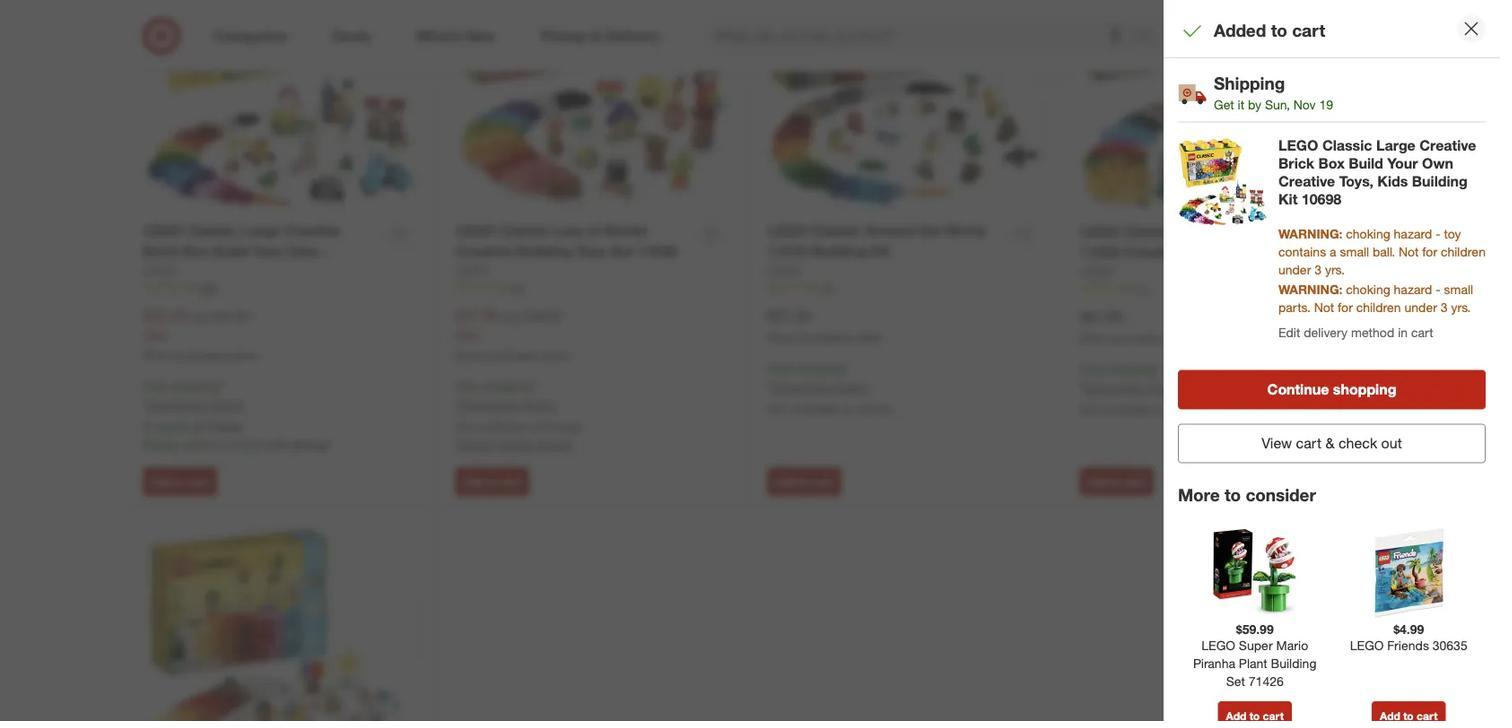 Task type: locate. For each thing, give the bounding box(es) containing it.
4 add from the left
[[1088, 475, 1108, 488]]

1 horizontal spatial sale
[[455, 327, 480, 343]]

reg inside $47.99 reg $59.99 sale when purchased online
[[502, 308, 520, 324]]

shipping up stock
[[171, 378, 219, 394]]

shipping inside free shipping * * exclusions apply. in stock at  poway ready within 2 hours with pickup
[[171, 378, 219, 394]]

choking inside choking hazard - small parts. not for children under 3 yrs.
[[1346, 281, 1390, 297]]

exclusions inside free shipping * * exclusions apply. not available at poway check nearby stores
[[460, 397, 520, 413]]

1 horizontal spatial $59.99
[[1236, 621, 1274, 637]]

toys,
[[1339, 173, 1374, 190], [204, 263, 238, 281]]

3 down the contains
[[1315, 262, 1322, 277]]

purchased inside $32.49 reg $34.99 sale when purchased online
[[174, 349, 225, 362]]

online down 37 link
[[853, 331, 882, 344]]

2 sale from the left
[[455, 327, 480, 343]]

3 down toy
[[1441, 299, 1448, 315]]

0 horizontal spatial build
[[213, 243, 248, 260]]

0 horizontal spatial 10698
[[143, 284, 183, 301]]

free for lego classic lots of bricks creative building toys set 11030
[[455, 378, 480, 394]]

1 vertical spatial choking
[[1346, 281, 1390, 297]]

set down plant
[[1226, 674, 1245, 689]]

1 vertical spatial $59.99
[[1236, 621, 1274, 637]]

3 add to cart from the left
[[776, 475, 833, 488]]

2 horizontal spatial in
[[1398, 324, 1408, 340]]

ready
[[143, 436, 179, 452]]

2 choking from the top
[[1346, 281, 1390, 297]]

1 vertical spatial 10698
[[143, 284, 183, 301]]

hazard
[[1394, 226, 1432, 241], [1394, 281, 1432, 297]]

check
[[455, 436, 492, 452]]

sale
[[143, 327, 168, 343], [455, 327, 480, 343]]

1 vertical spatial -
[[1436, 281, 1441, 297]]

building inside lego classic lots of bricks creative building toys set 11030
[[516, 243, 572, 260]]

lego classic around the world 11015 building kit link
[[768, 221, 1002, 262]]

when down $37.49
[[768, 331, 796, 344]]

shipping down $37.49 when purchased online
[[796, 360, 844, 376]]

1 reg from the left
[[190, 308, 208, 324]]

1 horizontal spatial stores
[[857, 400, 891, 416]]

to
[[1271, 20, 1287, 41], [175, 475, 185, 488], [487, 475, 497, 488], [799, 475, 809, 488], [1111, 475, 1122, 488], [1225, 485, 1241, 506]]

0 horizontal spatial available
[[479, 418, 528, 434]]

poway
[[205, 418, 242, 434], [545, 418, 582, 434]]

add to cart for lego classic large creative brick box build your own creative toys, kids building kit 10698
[[151, 475, 209, 488]]

* up 'in' at the bottom left of page
[[143, 397, 148, 413]]

at inside free shipping * * exclusions apply. in stock at  poway ready within 2 hours with pickup
[[191, 418, 202, 434]]

lego link up the $32.49 at the top of the page
[[143, 262, 177, 280]]

not
[[1399, 244, 1419, 259], [1314, 299, 1334, 315], [768, 400, 788, 416], [1080, 401, 1100, 417], [455, 418, 476, 434]]

add for lego classic build together 11020 creative building set
[[1088, 475, 1108, 488]]

- inside 'choking hazard - toy contains a small ball. not for children under 3 yrs.'
[[1436, 226, 1441, 241]]

shipping get it by sun, nov 19
[[1214, 73, 1333, 112]]

1 vertical spatial your
[[252, 243, 283, 260]]

1 horizontal spatial in
[[1156, 401, 1165, 417]]

yrs. down a
[[1325, 262, 1345, 277]]

exclusions apply. link down the $64.99 when purchased online
[[1084, 380, 1181, 396]]

1 horizontal spatial yrs.
[[1451, 299, 1471, 315]]

cart
[[1292, 20, 1325, 41], [1411, 324, 1434, 340], [1296, 435, 1322, 452], [188, 475, 209, 488], [500, 475, 521, 488], [812, 475, 833, 488], [1125, 475, 1146, 488]]

10698
[[1302, 191, 1342, 208], [143, 284, 183, 301]]

at up nearby
[[531, 418, 542, 434]]

to for lego classic around the world 11015 building kit
[[799, 475, 809, 488]]

0 horizontal spatial stores
[[537, 436, 572, 452]]

398
[[199, 281, 217, 294]]

1 - from the top
[[1436, 226, 1441, 241]]

0 vertical spatial yrs.
[[1325, 262, 1345, 277]]

1 horizontal spatial for
[[1422, 244, 1437, 259]]

0 vertical spatial your
[[1387, 155, 1418, 172]]

&
[[1326, 435, 1335, 452]]

poway up 2
[[205, 418, 242, 434]]

free shipping * * exclusions apply. not available in stores down $37.49 when purchased online
[[768, 360, 891, 416]]

lego super mario piranha plant building set 71426 image
[[1210, 528, 1300, 618]]

1 sale from the left
[[143, 327, 168, 343]]

apply. inside free shipping * * exclusions apply. not available at poway check nearby stores
[[523, 397, 557, 413]]

$4.99 lego friends 30635
[[1350, 621, 1468, 653]]

exclusions for lego classic lots of bricks creative building toys set 11030
[[460, 397, 520, 413]]

add to cart button for lego classic lots of bricks creative building toys set 11030
[[455, 467, 529, 496]]

yrs. down toy
[[1451, 299, 1471, 315]]

1 horizontal spatial under
[[1405, 299, 1437, 315]]

set inside lego classic lots of bricks creative building toys set 11030
[[610, 243, 633, 260]]

1 horizontal spatial small
[[1444, 281, 1473, 297]]

purchased inside the $64.99 when purchased online
[[1111, 332, 1162, 345]]

0 horizontal spatial children
[[1356, 299, 1401, 315]]

for up edit delivery method in cart
[[1338, 299, 1353, 315]]

available down the $64.99 when purchased online
[[1104, 401, 1152, 417]]

0 horizontal spatial lego classic large creative brick box build your own creative toys, kids building kit 10698
[[143, 222, 355, 301]]

kids inside 'link'
[[242, 263, 273, 281]]

when inside $37.49 when purchased online
[[768, 331, 796, 344]]

add to cart for lego classic lots of bricks creative building toys set 11030
[[463, 475, 521, 488]]

2 horizontal spatial stores
[[1169, 401, 1204, 417]]

classic inside lego classic around the world 11015 building kit
[[811, 222, 861, 240]]

choking inside 'choking hazard - toy contains a small ball. not for children under 3 yrs.'
[[1346, 226, 1390, 241]]

1 hazard from the top
[[1394, 226, 1432, 241]]

apply.
[[835, 379, 869, 395], [1148, 380, 1181, 396], [211, 397, 245, 413], [523, 397, 557, 413]]

hazard for not
[[1394, 226, 1432, 241]]

sale for $47.99
[[455, 327, 480, 343]]

choking up ball.
[[1346, 226, 1390, 241]]

small inside 'choking hazard - toy contains a small ball. not for children under 3 yrs.'
[[1340, 244, 1369, 259]]

exclusions up check
[[460, 397, 520, 413]]

free shipping * * exclusions apply. not available in stores
[[768, 360, 891, 416], [1080, 361, 1204, 417]]

when inside $47.99 reg $59.99 sale when purchased online
[[455, 349, 483, 362]]

online inside $37.49 when purchased online
[[853, 331, 882, 344]]

2 add from the left
[[463, 475, 484, 488]]

purchased down $34.99
[[174, 349, 225, 362]]

0 horizontal spatial poway
[[205, 418, 242, 434]]

0 horizontal spatial toys,
[[204, 263, 238, 281]]

lego link for lego classic build together 11020 creative building set
[[1080, 263, 1114, 281]]

online
[[853, 331, 882, 344], [1165, 332, 1194, 345], [228, 349, 257, 362], [540, 349, 569, 362]]

1 add to cart button from the left
[[143, 467, 217, 496]]

when down the $32.49 at the top of the page
[[143, 349, 171, 362]]

pickup
[[291, 436, 329, 452]]

0 vertical spatial for
[[1422, 244, 1437, 259]]

free down "$64.99"
[[1080, 361, 1105, 377]]

in down the $64.99 when purchased online
[[1156, 401, 1165, 417]]

not for lego classic build together 11020 creative building set
[[1080, 401, 1100, 417]]

lego link for lego classic large creative brick box build your own creative toys, kids building kit 10698
[[143, 262, 177, 280]]

lego link down 11020
[[1080, 263, 1114, 281]]

0 horizontal spatial 3
[[1315, 262, 1322, 277]]

by
[[1248, 97, 1262, 112]]

*
[[844, 360, 848, 376], [1156, 361, 1161, 377], [219, 378, 224, 394], [532, 378, 536, 394], [768, 379, 772, 395], [1080, 380, 1084, 396], [143, 397, 148, 413], [455, 397, 460, 413]]

not inside free shipping * * exclusions apply. not available at poway check nearby stores
[[455, 418, 476, 434]]

1 vertical spatial brick
[[143, 243, 179, 260]]

toys
[[576, 243, 606, 260]]

toys, up $34.99
[[204, 263, 238, 281]]

set inside lego classic build together 11020 creative building set
[[1244, 243, 1267, 261]]

2 add to cart from the left
[[463, 475, 521, 488]]

hazard up ball.
[[1394, 226, 1432, 241]]

hazard down ball.
[[1394, 281, 1432, 297]]

online inside the $64.99 when purchased online
[[1165, 332, 1194, 345]]

1 horizontal spatial reg
[[502, 308, 520, 324]]

1 horizontal spatial available
[[791, 400, 840, 416]]

0 vertical spatial build
[[1349, 155, 1383, 172]]

- down 'choking hazard - toy contains a small ball. not for children under 3 yrs.'
[[1436, 281, 1441, 297]]

$59.99 inside $59.99 lego super mario piranha plant building set 71426
[[1236, 621, 1274, 637]]

classic left lots
[[499, 222, 549, 240]]

add to cart
[[151, 475, 209, 488], [463, 475, 521, 488], [776, 475, 833, 488], [1088, 475, 1146, 488]]

exclusions apply. link up nearby
[[460, 397, 557, 413]]

online inside $47.99 reg $59.99 sale when purchased online
[[540, 349, 569, 362]]

choking down 'choking hazard - toy contains a small ball. not for children under 3 yrs.'
[[1346, 281, 1390, 297]]

free inside free shipping * * exclusions apply. not available at poway check nearby stores
[[455, 378, 480, 394]]

check nearby stores button
[[455, 435, 572, 453]]

under down 'choking hazard - toy contains a small ball. not for children under 3 yrs.'
[[1405, 299, 1437, 315]]

apply. up 2
[[211, 397, 245, 413]]

-
[[1436, 226, 1441, 241], [1436, 281, 1441, 297]]

choking for ball.
[[1346, 226, 1390, 241]]

11030
[[637, 243, 677, 260]]

* up check
[[455, 397, 460, 413]]

sale down the $32.49 at the top of the page
[[143, 327, 168, 343]]

lego classic around the world 11015 building kit
[[768, 222, 984, 260]]

purchased down "$64.99"
[[1111, 332, 1162, 345]]

purchased down '$47.99'
[[486, 349, 538, 362]]

stores for $64.99
[[1169, 401, 1204, 417]]

contains
[[1279, 244, 1326, 259]]

at up within
[[191, 418, 202, 434]]

classic left around
[[811, 222, 861, 240]]

when down "$64.99"
[[1080, 332, 1108, 345]]

0 vertical spatial brick
[[1279, 155, 1314, 172]]

lego inside lego classic build together 11020 creative building set
[[1080, 223, 1120, 240]]

shipping down $47.99 reg $59.99 sale when purchased online
[[484, 378, 532, 394]]

poway up the check nearby stores button at the left of page
[[545, 418, 582, 434]]

building inside $59.99 lego super mario piranha plant building set 71426
[[1271, 656, 1317, 671]]

1 poway from the left
[[205, 418, 242, 434]]

lego link for lego classic lots of bricks creative building toys set 11030
[[455, 262, 489, 280]]

build up 'choking hazard - toy contains a small ball. not for children under 3 yrs.'
[[1349, 155, 1383, 172]]

lego classic large creative brick box build your own creative toys, kids building kit 10698 inside the lego classic large creative brick box build your own creative toys, kids building kit 10698 'link'
[[143, 222, 355, 301]]

classic inside the lego classic large creative brick box build your own creative toys, kids building kit 10698 'link'
[[187, 222, 237, 240]]

choking hazard - small parts. not for children under 3 yrs.
[[1279, 281, 1473, 315]]

apply. up nearby
[[523, 397, 557, 413]]

0 horizontal spatial in
[[843, 400, 853, 416]]

2 reg from the left
[[502, 308, 520, 324]]

with
[[265, 436, 288, 452]]

3 add to cart button from the left
[[768, 467, 841, 496]]

1 horizontal spatial large
[[1376, 137, 1416, 154]]

build left together
[[1178, 223, 1212, 240]]

lego classic creative party box play together set 11029 image
[[143, 525, 419, 721], [143, 525, 419, 721]]

1 vertical spatial large
[[241, 222, 280, 240]]

1 horizontal spatial build
[[1178, 223, 1212, 240]]

shipping for lego classic around the world 11015 building kit
[[796, 360, 844, 376]]

stores
[[857, 400, 891, 416], [1169, 401, 1204, 417], [537, 436, 572, 452]]

set down bricks
[[610, 243, 633, 260]]

3 inside choking hazard - small parts. not for children under 3 yrs.
[[1441, 299, 1448, 315]]

when inside $32.49 reg $34.99 sale when purchased online
[[143, 349, 171, 362]]

apply. down $37.49 when purchased online
[[835, 379, 869, 395]]

apply. down the $64.99 when purchased online
[[1148, 380, 1181, 396]]

$59.99 down 25 link
[[524, 308, 561, 324]]

set
[[610, 243, 633, 260], [1244, 243, 1267, 261], [1226, 674, 1245, 689]]

hazard inside choking hazard - small parts. not for children under 3 yrs.
[[1394, 281, 1432, 297]]

at
[[191, 418, 202, 434], [531, 418, 542, 434]]

0 horizontal spatial small
[[1340, 244, 1369, 259]]

- inside choking hazard - small parts. not for children under 3 yrs.
[[1436, 281, 1441, 297]]

set for lego
[[1244, 243, 1267, 261]]

shipping inside free shipping * * exclusions apply. not available at poway check nearby stores
[[484, 378, 532, 394]]

1 vertical spatial box
[[183, 243, 209, 260]]

choking
[[1346, 226, 1390, 241], [1346, 281, 1390, 297]]

30635
[[1433, 638, 1468, 653]]

1 horizontal spatial at
[[531, 418, 542, 434]]

1 vertical spatial children
[[1356, 299, 1401, 315]]

0 vertical spatial $59.99
[[524, 308, 561, 324]]

1 horizontal spatial children
[[1441, 244, 1486, 259]]

small right a
[[1340, 244, 1369, 259]]

10698 up the $32.49 at the top of the page
[[143, 284, 183, 301]]

children up method
[[1356, 299, 1401, 315]]

small
[[1340, 244, 1369, 259], [1444, 281, 1473, 297]]

when
[[768, 331, 796, 344], [1080, 332, 1108, 345], [143, 349, 171, 362], [455, 349, 483, 362]]

0 vertical spatial choking
[[1346, 226, 1390, 241]]

2 vertical spatial kit
[[336, 263, 355, 281]]

reg for $32.49
[[190, 308, 208, 324]]

kids up ball.
[[1378, 173, 1408, 190]]

classic for 25
[[499, 222, 549, 240]]

shopping
[[1333, 381, 1397, 398]]

1 vertical spatial toys,
[[204, 263, 238, 281]]

1 vertical spatial small
[[1444, 281, 1473, 297]]

1 add from the left
[[151, 475, 172, 488]]

under down the contains
[[1279, 262, 1311, 277]]

classic inside lego classic build together 11020 creative building set
[[1124, 223, 1174, 240]]

sale inside $47.99 reg $59.99 sale when purchased online
[[455, 327, 480, 343]]

children down toy
[[1441, 244, 1486, 259]]

1 horizontal spatial box
[[1318, 155, 1345, 172]]

not inside 'choking hazard - toy contains a small ball. not for children under 3 yrs.'
[[1399, 244, 1419, 259]]

exclusions
[[772, 379, 832, 395], [1084, 380, 1144, 396], [148, 397, 208, 413], [460, 397, 520, 413]]

$4.99
[[1394, 621, 1424, 637]]

$59.99 up super
[[1236, 621, 1274, 637]]

exclusions apply. link
[[772, 379, 869, 395], [1084, 380, 1181, 396], [148, 397, 245, 413], [460, 397, 557, 413]]

0 horizontal spatial at
[[191, 418, 202, 434]]

reg inside $32.49 reg $34.99 sale when purchased online
[[190, 308, 208, 324]]

1 horizontal spatial kids
[[1378, 173, 1408, 190]]

2 at from the left
[[531, 418, 542, 434]]

0 vertical spatial box
[[1318, 155, 1345, 172]]

in right method
[[1398, 324, 1408, 340]]

0 horizontal spatial large
[[241, 222, 280, 240]]

1 horizontal spatial 3
[[1441, 299, 1448, 315]]

11
[[1135, 281, 1147, 295]]

0 vertical spatial lego classic large creative brick box build your own creative toys, kids building kit 10698
[[1279, 137, 1476, 208]]

free inside free shipping * * exclusions apply. in stock at  poway ready within 2 hours with pickup
[[143, 378, 168, 394]]

poway inside free shipping * * exclusions apply. in stock at  poway ready within 2 hours with pickup
[[205, 418, 242, 434]]

building inside lego classic around the world 11015 building kit
[[811, 243, 867, 260]]

2 add to cart button from the left
[[455, 467, 529, 496]]

at for $47.99
[[531, 418, 542, 434]]

creative up "11"
[[1124, 243, 1180, 261]]

free for lego classic large creative brick box build your own creative toys, kids building kit 10698
[[143, 378, 168, 394]]

brick
[[1279, 155, 1314, 172], [143, 243, 179, 260]]

classic
[[1322, 137, 1372, 154], [187, 222, 237, 240], [499, 222, 549, 240], [811, 222, 861, 240], [1124, 223, 1174, 240]]

large inside 'link'
[[241, 222, 280, 240]]

to for lego classic lots of bricks creative building toys set 11030
[[487, 475, 497, 488]]

1 add to cart from the left
[[151, 475, 209, 488]]

2
[[219, 436, 226, 452]]

children inside 'choking hazard - toy contains a small ball. not for children under 3 yrs.'
[[1441, 244, 1486, 259]]

kit
[[1279, 191, 1298, 208], [871, 243, 890, 260], [336, 263, 355, 281]]

creative up the 398 link
[[284, 222, 341, 240]]

lego classic large creative brick box build your own creative toys, kids building kit 10698 image
[[143, 0, 419, 210], [143, 0, 419, 210], [1178, 137, 1268, 227]]

own up the 398 link
[[287, 243, 318, 260]]

dialog
[[1164, 0, 1500, 721]]

exclusions down the $64.99 when purchased online
[[1084, 380, 1144, 396]]

build up 398
[[213, 243, 248, 260]]

your
[[1387, 155, 1418, 172], [252, 243, 283, 260]]

under inside choking hazard - small parts. not for children under 3 yrs.
[[1405, 299, 1437, 315]]

2 horizontal spatial build
[[1349, 155, 1383, 172]]

1 vertical spatial own
[[287, 243, 318, 260]]

2 - from the top
[[1436, 281, 1441, 297]]

1 horizontal spatial poway
[[545, 418, 582, 434]]

exclusions apply. link down $37.49 when purchased online
[[772, 379, 869, 395]]

lego classic large creative brick box build your own creative toys, kids building kit 10698 up $34.99
[[143, 222, 355, 301]]

box up 398
[[183, 243, 209, 260]]

exclusions apply. link for lego classic around the world 11015 building kit
[[772, 379, 869, 395]]

2 warning: from the top
[[1279, 281, 1343, 297]]

in for lego classic around the world 11015 building kit
[[843, 400, 853, 416]]

$64.99 when purchased online
[[1080, 308, 1194, 345]]

at inside free shipping * * exclusions apply. not available at poway check nearby stores
[[531, 418, 542, 434]]

small down toy
[[1444, 281, 1473, 297]]

0 vertical spatial own
[[1422, 155, 1453, 172]]

building
[[1412, 173, 1468, 190], [516, 243, 572, 260], [811, 243, 867, 260], [1184, 243, 1240, 261], [277, 263, 332, 281], [1271, 656, 1317, 671]]

2 horizontal spatial kit
[[1279, 191, 1298, 208]]

available for $37.49
[[791, 400, 840, 416]]

free shipping * * exclusions apply. not available at poway check nearby stores
[[455, 378, 582, 452]]

creative up 25
[[455, 243, 512, 260]]

free down $37.49
[[768, 360, 792, 376]]

reg for $47.99
[[502, 308, 520, 324]]

warning: up parts.
[[1279, 281, 1343, 297]]

1 at from the left
[[191, 418, 202, 434]]

hazard for under
[[1394, 281, 1432, 297]]

1 vertical spatial lego classic large creative brick box build your own creative toys, kids building kit 10698
[[143, 222, 355, 301]]

- left toy
[[1436, 226, 1441, 241]]

shipping
[[796, 360, 844, 376], [1108, 361, 1156, 377], [171, 378, 219, 394], [484, 378, 532, 394]]

for inside choking hazard - small parts. not for children under 3 yrs.
[[1338, 299, 1353, 315]]

small inside choking hazard - small parts. not for children under 3 yrs.
[[1444, 281, 1473, 297]]

2 horizontal spatial available
[[1104, 401, 1152, 417]]

1 vertical spatial kids
[[242, 263, 273, 281]]

0 vertical spatial children
[[1441, 244, 1486, 259]]

37 link
[[768, 280, 1044, 295]]

classic up "11"
[[1124, 223, 1174, 240]]

0 horizontal spatial yrs.
[[1325, 262, 1345, 277]]

choking hazard - toy contains a small ball. not for children under 3 yrs.
[[1279, 226, 1486, 277]]

0 horizontal spatial sale
[[143, 327, 168, 343]]

yrs.
[[1325, 262, 1345, 277], [1451, 299, 1471, 315]]

toys, up 'choking hazard - toy contains a small ball. not for children under 3 yrs.'
[[1339, 173, 1374, 190]]

lego link
[[143, 262, 177, 280], [455, 262, 489, 280], [768, 262, 801, 280], [1080, 263, 1114, 281]]

lego classic lots of bricks creative building toys set 11030 image
[[455, 0, 732, 210], [455, 0, 732, 210]]

world
[[945, 222, 984, 240]]

large
[[1376, 137, 1416, 154], [241, 222, 280, 240]]

set down together
[[1244, 243, 1267, 261]]

exclusions down $37.49 when purchased online
[[772, 379, 832, 395]]

lego link up '$47.99'
[[455, 262, 489, 280]]

0 vertical spatial 3
[[1315, 262, 1322, 277]]

poway inside free shipping * * exclusions apply. not available at poway check nearby stores
[[545, 418, 582, 434]]

0 horizontal spatial brick
[[143, 243, 179, 260]]

dialog containing added to cart
[[1164, 0, 1500, 721]]

3 add from the left
[[776, 475, 796, 488]]

1 vertical spatial yrs.
[[1451, 299, 1471, 315]]

together
[[1216, 223, 1276, 240]]

0 vertical spatial hazard
[[1394, 226, 1432, 241]]

lego classic around the world 11015 building kit image
[[768, 0, 1044, 210], [768, 0, 1044, 210]]

4 add to cart from the left
[[1088, 475, 1146, 488]]

online down 11 link
[[1165, 332, 1194, 345]]

sale inside $32.49 reg $34.99 sale when purchased online
[[143, 327, 168, 343]]

hazard inside 'choking hazard - toy contains a small ball. not for children under 3 yrs.'
[[1394, 226, 1432, 241]]

when down '$47.99'
[[455, 349, 483, 362]]

3
[[1315, 262, 1322, 277], [1441, 299, 1448, 315]]

building inside the lego classic large creative brick box build your own creative toys, kids building kit 10698 'link'
[[277, 263, 332, 281]]

lego classic build together 11020 creative building set image
[[1080, 0, 1357, 211], [1080, 0, 1357, 211]]

own
[[1422, 155, 1453, 172], [287, 243, 318, 260]]

1 choking from the top
[[1346, 226, 1390, 241]]

* down $37.49
[[768, 379, 772, 395]]

1 vertical spatial 3
[[1441, 299, 1448, 315]]

0 vertical spatial under
[[1279, 262, 1311, 277]]

1 horizontal spatial kit
[[871, 243, 890, 260]]

free up check
[[455, 378, 480, 394]]

lego classic large creative brick box build your own creative toys, kids building kit 10698 up 'choking hazard - toy contains a small ball. not for children under 3 yrs.'
[[1279, 137, 1476, 208]]

0 horizontal spatial kit
[[336, 263, 355, 281]]

2 hazard from the top
[[1394, 281, 1432, 297]]

4 add to cart button from the left
[[1080, 467, 1154, 496]]

1 vertical spatial under
[[1405, 299, 1437, 315]]

for right ball.
[[1422, 244, 1437, 259]]

1 vertical spatial build
[[1178, 223, 1212, 240]]

0 vertical spatial -
[[1436, 226, 1441, 241]]

2 vertical spatial build
[[213, 243, 248, 260]]

reg down 25
[[502, 308, 520, 324]]

0 horizontal spatial free shipping * * exclusions apply. not available in stores
[[768, 360, 891, 416]]

classic up 398
[[187, 222, 237, 240]]

1 horizontal spatial lego classic large creative brick box build your own creative toys, kids building kit 10698
[[1279, 137, 1476, 208]]

0 horizontal spatial your
[[252, 243, 283, 260]]

brick down nov
[[1279, 155, 1314, 172]]

exclusions inside free shipping * * exclusions apply. in stock at  poway ready within 2 hours with pickup
[[148, 397, 208, 413]]

sale down '$47.99'
[[455, 327, 480, 343]]

1 vertical spatial for
[[1338, 299, 1353, 315]]

1 vertical spatial warning:
[[1279, 281, 1343, 297]]

of
[[587, 222, 600, 240]]

0 horizontal spatial under
[[1279, 262, 1311, 277]]

0 horizontal spatial reg
[[190, 308, 208, 324]]

view cart & check out
[[1262, 435, 1402, 452]]

2 poway from the left
[[545, 418, 582, 434]]

to for lego classic build together 11020 creative building set
[[1111, 475, 1122, 488]]

edit delivery method in cart
[[1279, 324, 1434, 340]]

in down $37.49 when purchased online
[[843, 400, 853, 416]]

10698 up a
[[1302, 191, 1342, 208]]

add
[[151, 475, 172, 488], [463, 475, 484, 488], [776, 475, 796, 488], [1088, 475, 1108, 488]]

1 vertical spatial hazard
[[1394, 281, 1432, 297]]

free for lego classic build together 11020 creative building set
[[1080, 361, 1105, 377]]

0 horizontal spatial kids
[[242, 263, 273, 281]]

25 link
[[455, 280, 732, 295]]

building for lego classic build together 11020 creative building set
[[1184, 243, 1240, 261]]

building inside lego classic build together 11020 creative building set
[[1184, 243, 1240, 261]]

children
[[1441, 244, 1486, 259], [1356, 299, 1401, 315]]

box inside 'link'
[[183, 243, 209, 260]]

0 vertical spatial warning:
[[1279, 226, 1343, 241]]

1 horizontal spatial toys,
[[1339, 173, 1374, 190]]

* down $37.49 when purchased online
[[844, 360, 848, 376]]

box down 19
[[1318, 155, 1345, 172]]

warning: for contains
[[1279, 226, 1343, 241]]

lego inside $59.99 lego super mario piranha plant building set 71426
[[1202, 638, 1235, 653]]

set inside $59.99 lego super mario piranha plant building set 71426
[[1226, 674, 1245, 689]]

free shipping * * exclusions apply. not available in stores down the $64.99 when purchased online
[[1080, 361, 1204, 417]]

0 horizontal spatial $59.99
[[524, 308, 561, 324]]

* down "$64.99"
[[1080, 380, 1084, 396]]

0 vertical spatial small
[[1340, 244, 1369, 259]]

for
[[1422, 244, 1437, 259], [1338, 299, 1353, 315]]

continue
[[1267, 381, 1329, 398]]

exclusions apply. link up stock
[[148, 397, 245, 413]]

1 warning: from the top
[[1279, 226, 1343, 241]]

classic inside lego classic lots of bricks creative building toys set 11030
[[499, 222, 549, 240]]

lego link down 11015
[[768, 262, 801, 280]]

apply. inside free shipping * * exclusions apply. in stock at  poway ready within 2 hours with pickup
[[211, 397, 245, 413]]

0 horizontal spatial own
[[287, 243, 318, 260]]

1 horizontal spatial 10698
[[1302, 191, 1342, 208]]

purchased down $37.49
[[799, 331, 850, 344]]

1 vertical spatial kit
[[871, 243, 890, 260]]



Task type: vqa. For each thing, say whether or not it's contained in the screenshot.
set in the lego classic lots of bricks creative building toys set 11030
yes



Task type: describe. For each thing, give the bounding box(es) containing it.
sun,
[[1265, 97, 1290, 112]]

lego classic build together 11020 creative building set
[[1080, 223, 1276, 261]]

children inside choking hazard - small parts. not for children under 3 yrs.
[[1356, 299, 1401, 315]]

in for lego classic build together 11020 creative building set
[[1156, 401, 1165, 417]]

set for $59.99
[[1226, 674, 1245, 689]]

exclusions for lego classic build together 11020 creative building set
[[1084, 380, 1144, 396]]

add to cart button for lego classic build together 11020 creative building set
[[1080, 467, 1154, 496]]

exclusions for lego classic large creative brick box build your own creative toys, kids building kit 10698
[[148, 397, 208, 413]]

add for lego classic lots of bricks creative building toys set 11030
[[463, 475, 484, 488]]

* down $32.49 reg $34.99 sale when purchased online at left
[[219, 378, 224, 394]]

stores for $37.49
[[857, 400, 891, 416]]

get
[[1214, 97, 1234, 112]]

398 link
[[143, 280, 419, 295]]

0 vertical spatial kids
[[1378, 173, 1408, 190]]

search button
[[1128, 16, 1171, 59]]

around
[[865, 222, 915, 240]]

continue shopping button
[[1178, 370, 1486, 410]]

1 horizontal spatial brick
[[1279, 155, 1314, 172]]

0 vertical spatial kit
[[1279, 191, 1298, 208]]

kit inside lego classic around the world 11015 building kit
[[871, 243, 890, 260]]

nov
[[1293, 97, 1316, 112]]

shipping
[[1214, 73, 1285, 93]]

continue shopping
[[1267, 381, 1397, 398]]

37
[[823, 281, 835, 294]]

nearby
[[495, 436, 534, 452]]

$34.99
[[211, 308, 249, 324]]

free for lego classic around the world 11015 building kit
[[768, 360, 792, 376]]

add to cart for lego classic build together 11020 creative building set
[[1088, 475, 1146, 488]]

mario
[[1276, 638, 1308, 653]]

bricks
[[604, 222, 648, 240]]

1 horizontal spatial your
[[1387, 155, 1418, 172]]

free shipping * * exclusions apply. in stock at  poway ready within 2 hours with pickup
[[143, 378, 329, 452]]

kit inside 'link'
[[336, 263, 355, 281]]

choking for children
[[1346, 281, 1390, 297]]

plant
[[1239, 656, 1268, 671]]

at for $32.49
[[191, 418, 202, 434]]

friends
[[1387, 638, 1429, 653]]

a
[[1330, 244, 1336, 259]]

11020
[[1080, 243, 1120, 261]]

lego classic lots of bricks creative building toys set 11030
[[455, 222, 677, 260]]

purchased inside $47.99 reg $59.99 sale when purchased online
[[486, 349, 538, 362]]

in
[[143, 418, 153, 434]]

poway for $32.49
[[205, 418, 242, 434]]

your inside 'link'
[[252, 243, 283, 260]]

piranha
[[1193, 656, 1235, 671]]

the
[[919, 222, 941, 240]]

consider
[[1246, 485, 1316, 506]]

apply. for set
[[1148, 380, 1181, 396]]

$32.49
[[143, 307, 186, 325]]

super
[[1239, 638, 1273, 653]]

free shipping * * exclusions apply. not available in stores for $37.49
[[768, 360, 891, 416]]

add to cart for lego classic around the world 11015 building kit
[[776, 475, 833, 488]]

$59.99 inside $47.99 reg $59.99 sale when purchased online
[[524, 308, 561, 324]]

0 vertical spatial 10698
[[1302, 191, 1342, 208]]

under inside 'choking hazard - toy contains a small ball. not for children under 3 yrs.'
[[1279, 262, 1311, 277]]

add to cart button for lego classic large creative brick box build your own creative toys, kids building kit 10698
[[143, 467, 217, 496]]

stock
[[157, 418, 188, 434]]

view
[[1262, 435, 1292, 452]]

poway for $47.99
[[545, 418, 582, 434]]

building for lego classic around the world 11015 building kit
[[811, 243, 867, 260]]

10698 inside 'link'
[[143, 284, 183, 301]]

method
[[1351, 324, 1395, 340]]

ball.
[[1373, 244, 1395, 259]]

creative inside lego classic build together 11020 creative building set
[[1124, 243, 1180, 261]]

more
[[1178, 485, 1220, 506]]

sale for $32.49
[[143, 327, 168, 343]]

exclusions apply. link for lego classic lots of bricks creative building toys set 11030
[[460, 397, 557, 413]]

online inside $32.49 reg $34.99 sale when purchased online
[[228, 349, 257, 362]]

added
[[1214, 20, 1266, 41]]

stores inside free shipping * * exclusions apply. not available at poway check nearby stores
[[537, 436, 572, 452]]

when inside the $64.99 when purchased online
[[1080, 332, 1108, 345]]

add for lego classic large creative brick box build your own creative toys, kids building kit 10698
[[151, 475, 172, 488]]

* down the $64.99 when purchased online
[[1156, 361, 1161, 377]]

apply. for your
[[211, 397, 245, 413]]

out
[[1381, 435, 1402, 452]]

exclusions apply. link for lego classic large creative brick box build your own creative toys, kids building kit 10698
[[148, 397, 245, 413]]

classic for 37
[[811, 222, 861, 240]]

0 vertical spatial toys,
[[1339, 173, 1374, 190]]

11015
[[768, 243, 807, 260]]

added to cart
[[1214, 20, 1325, 41]]

warning: for parts.
[[1279, 281, 1343, 297]]

edit
[[1279, 324, 1300, 340]]

* down $47.99 reg $59.99 sale when purchased online
[[532, 378, 536, 394]]

lego classic build together 11020 creative building set link
[[1080, 222, 1315, 263]]

$32.49 reg $34.99 sale when purchased online
[[143, 307, 257, 362]]

view cart & check out link
[[1178, 424, 1486, 463]]

19
[[1319, 97, 1333, 112]]

yrs. inside choking hazard - small parts. not for children under 3 yrs.
[[1451, 299, 1471, 315]]

lego link for lego classic around the world 11015 building kit
[[768, 262, 801, 280]]

for inside 'choking hazard - toy contains a small ball. not for children under 3 yrs.'
[[1422, 244, 1437, 259]]

shipping for lego classic build together 11020 creative building set
[[1108, 361, 1156, 377]]

- for toy
[[1436, 226, 1441, 241]]

lego classic lots of bricks creative building toys set 11030 link
[[455, 221, 690, 262]]

build inside lego classic build together 11020 creative building set
[[1178, 223, 1212, 240]]

$64.99
[[1080, 308, 1123, 326]]

search
[[1128, 29, 1171, 46]]

lego inside $4.99 lego friends 30635
[[1350, 638, 1384, 653]]

building for $59.99 lego super mario piranha plant building set 71426
[[1271, 656, 1317, 671]]

apply. for toys
[[523, 397, 557, 413]]

What can we help you find? suggestions appear below search field
[[704, 16, 1141, 56]]

add for lego classic around the world 11015 building kit
[[776, 475, 796, 488]]

$47.99
[[455, 307, 498, 325]]

build inside 'link'
[[213, 243, 248, 260]]

$47.99 reg $59.99 sale when purchased online
[[455, 307, 569, 362]]

parts.
[[1279, 299, 1311, 315]]

0 vertical spatial large
[[1376, 137, 1416, 154]]

lego inside lego classic lots of bricks creative building toys set 11030
[[455, 222, 495, 240]]

toy
[[1444, 226, 1461, 241]]

$37.49
[[768, 307, 811, 325]]

creative up toy
[[1420, 137, 1476, 154]]

exclusions for lego classic around the world 11015 building kit
[[772, 379, 832, 395]]

creative up the $32.49 at the top of the page
[[143, 263, 200, 281]]

brick inside 'link'
[[143, 243, 179, 260]]

more to consider
[[1178, 485, 1316, 506]]

check
[[1339, 435, 1377, 452]]

lots
[[553, 222, 583, 240]]

yrs. inside 'choking hazard - toy contains a small ball. not for children under 3 yrs.'
[[1325, 262, 1345, 277]]

3 inside 'choking hazard - toy contains a small ball. not for children under 3 yrs.'
[[1315, 262, 1322, 277]]

shipping for lego classic large creative brick box build your own creative toys, kids building kit 10698
[[171, 378, 219, 394]]

to for lego classic large creative brick box build your own creative toys, kids building kit 10698
[[175, 475, 185, 488]]

building for lego classic lots of bricks creative building toys set 11030
[[516, 243, 572, 260]]

classic down 19
[[1322, 137, 1372, 154]]

1 horizontal spatial own
[[1422, 155, 1453, 172]]

creative inside lego classic lots of bricks creative building toys set 11030
[[455, 243, 512, 260]]

lego inside lego classic around the world 11015 building kit
[[768, 222, 807, 240]]

free shipping * * exclusions apply. not available in stores for $64.99
[[1080, 361, 1204, 417]]

purchased inside $37.49 when purchased online
[[799, 331, 850, 344]]

apply. for kit
[[835, 379, 869, 395]]

available inside free shipping * * exclusions apply. not available at poway check nearby stores
[[479, 418, 528, 434]]

$37.49 when purchased online
[[768, 307, 882, 344]]

not for lego classic lots of bricks creative building toys set 11030
[[455, 418, 476, 434]]

add to cart button for lego classic around the world 11015 building kit
[[768, 467, 841, 496]]

lego inside 'link'
[[143, 222, 183, 240]]

delivery
[[1304, 324, 1348, 340]]

lego classic large creative brick box build your own creative toys, kids building kit 10698 link
[[143, 221, 377, 301]]

classic for 11
[[1124, 223, 1174, 240]]

exclusions apply. link for lego classic build together 11020 creative building set
[[1084, 380, 1181, 396]]

lego friends 30635 image
[[1364, 528, 1454, 618]]

within
[[182, 436, 215, 452]]

71426
[[1249, 674, 1284, 689]]

available for $64.99
[[1104, 401, 1152, 417]]

- for small
[[1436, 281, 1441, 297]]

creative up the contains
[[1279, 173, 1335, 190]]

shipping for lego classic lots of bricks creative building toys set 11030
[[484, 378, 532, 394]]

it
[[1238, 97, 1245, 112]]

11 link
[[1080, 281, 1357, 296]]

$59.99 lego super mario piranha plant building set 71426
[[1193, 621, 1317, 689]]

hours
[[229, 436, 261, 452]]

not for lego classic around the world 11015 building kit
[[768, 400, 788, 416]]

25
[[511, 281, 523, 294]]

toys, inside 'link'
[[204, 263, 238, 281]]

own inside 'link'
[[287, 243, 318, 260]]

not inside choking hazard - small parts. not for children under 3 yrs.
[[1314, 299, 1334, 315]]

classic for 398
[[187, 222, 237, 240]]



